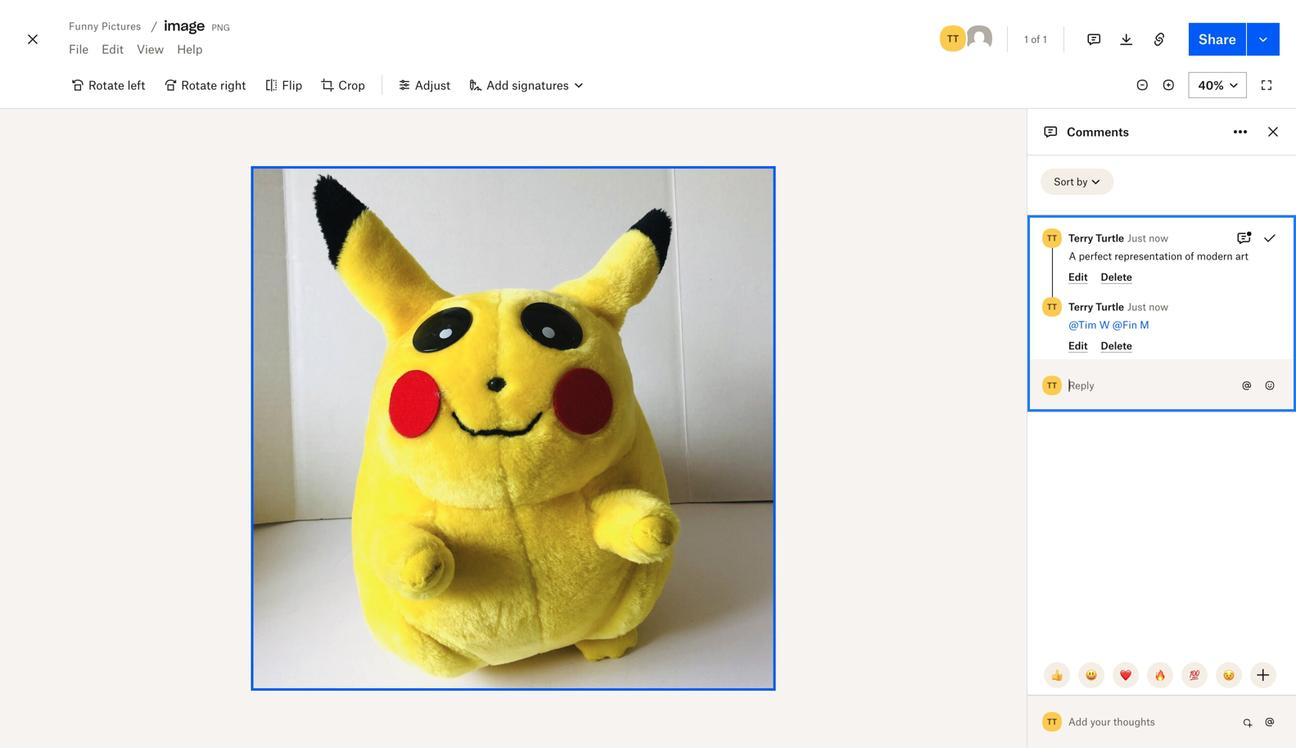 Task type: locate. For each thing, give the bounding box(es) containing it.
2 edit button from the top
[[1069, 340, 1088, 353]]

2 1 from the left
[[1043, 33, 1048, 45]]

2 now from the top
[[1149, 301, 1169, 313]]

1 delete button from the top
[[1101, 271, 1133, 284]]

sort
[[1054, 176, 1074, 188]]

1 vertical spatial edit
[[1069, 271, 1088, 283]]

delete button down @fin
[[1101, 340, 1133, 353]]

0 horizontal spatial rotate
[[88, 78, 124, 92]]

1
[[1025, 33, 1029, 45], [1043, 33, 1048, 45]]

2 turtle from the top
[[1096, 301, 1125, 313]]

just up representation
[[1128, 232, 1147, 245]]

signatures
[[512, 78, 569, 92]]

0 vertical spatial add
[[487, 78, 509, 92]]

w
[[1100, 319, 1110, 331]]

just
[[1128, 232, 1147, 245], [1128, 301, 1147, 313]]

1 rotate from the left
[[88, 78, 124, 92]]

now
[[1149, 232, 1169, 245], [1149, 301, 1169, 313]]

0 vertical spatial edit
[[102, 42, 124, 56]]

add inside dropdown button
[[487, 78, 509, 92]]

0 vertical spatial of
[[1032, 33, 1041, 45]]

1 vertical spatial of
[[1186, 250, 1195, 263]]

share
[[1199, 31, 1237, 47]]

edit button
[[95, 36, 130, 62]]

rotate
[[88, 78, 124, 92], [181, 78, 217, 92]]

edit down @tim
[[1069, 340, 1088, 352]]

2 just from the top
[[1128, 301, 1147, 313]]

rotate for rotate left
[[88, 78, 124, 92]]

terry for terry turtle just now @tim w @fin m
[[1069, 301, 1094, 313]]

delete button
[[1101, 271, 1133, 284], [1101, 340, 1133, 353]]

crop
[[339, 78, 365, 92]]

turtle up w
[[1096, 301, 1125, 313]]

2 terry from the top
[[1069, 301, 1094, 313]]

edit
[[102, 42, 124, 56], [1069, 271, 1088, 283], [1069, 340, 1088, 352]]

edit button
[[1069, 271, 1088, 284], [1069, 340, 1088, 353]]

tt
[[948, 32, 959, 45], [1048, 233, 1058, 243], [1048, 302, 1058, 312], [1048, 381, 1058, 391], [1048, 717, 1058, 727]]

file
[[69, 42, 89, 56]]

0 vertical spatial now
[[1149, 232, 1169, 245]]

0 horizontal spatial of
[[1032, 33, 1041, 45]]

terry inside terry turtle just now @tim w @fin m
[[1069, 301, 1094, 313]]

flip button
[[256, 72, 312, 98]]

1 turtle from the top
[[1096, 232, 1125, 245]]

funny pictures button
[[62, 16, 148, 36]]

2 delete button from the top
[[1101, 340, 1133, 353]]

terry up a
[[1069, 232, 1094, 245]]

flip
[[282, 78, 302, 92]]

turtle inside terry turtle just now @tim w @fin m
[[1096, 301, 1125, 313]]

rotate left button
[[62, 72, 155, 98]]

1 vertical spatial just
[[1128, 301, 1147, 313]]

m
[[1140, 319, 1150, 331]]

1 of 1
[[1025, 33, 1048, 45]]

turtle
[[1096, 232, 1125, 245], [1096, 301, 1125, 313]]

edit button down @tim
[[1069, 340, 1088, 353]]

2 delete from the top
[[1101, 340, 1133, 352]]

crop button
[[312, 72, 375, 98]]

/
[[151, 19, 158, 33]]

1 delete from the top
[[1101, 271, 1133, 283]]

edit down funny pictures popup button
[[102, 42, 124, 56]]

1 terry from the top
[[1069, 232, 1094, 245]]

close right sidebar image
[[1264, 122, 1284, 142]]

turtle up perfect
[[1096, 232, 1125, 245]]

delete
[[1101, 271, 1133, 283], [1101, 340, 1133, 352]]

👍 button
[[1044, 663, 1071, 689]]

2 rotate from the left
[[181, 78, 217, 92]]

🔥 button
[[1148, 663, 1174, 689]]

0 horizontal spatial add
[[487, 78, 509, 92]]

delete button down perfect
[[1101, 271, 1133, 284]]

add signatures button
[[460, 72, 592, 98]]

adjust button
[[389, 72, 460, 98]]

add for add your thoughts
[[1069, 716, 1088, 729]]

1 vertical spatial now
[[1149, 301, 1169, 313]]

of
[[1032, 33, 1041, 45], [1186, 250, 1195, 263]]

sort by button
[[1041, 169, 1114, 195]]

1 just from the top
[[1128, 232, 1147, 245]]

terry for terry turtle just now
[[1069, 232, 1094, 245]]

now up a perfect representation of modern art
[[1149, 232, 1169, 245]]

0 vertical spatial just
[[1128, 232, 1147, 245]]

image
[[164, 18, 205, 34]]

thoughts
[[1114, 716, 1156, 729]]

now for terry turtle just now @tim w @fin m
[[1149, 301, 1169, 313]]

now inside terry turtle just now @tim w @fin m
[[1149, 301, 1169, 313]]

rotate left left
[[88, 78, 124, 92]]

1 vertical spatial turtle
[[1096, 301, 1125, 313]]

terry
[[1069, 232, 1094, 245], [1069, 301, 1094, 313]]

1 now from the top
[[1149, 232, 1169, 245]]

terry turtle just now
[[1069, 232, 1169, 245]]

edit button down a
[[1069, 271, 1088, 284]]

add signatures
[[487, 78, 569, 92]]

a perfect representation of modern art
[[1069, 250, 1249, 263]]

1 1 from the left
[[1025, 33, 1029, 45]]

rotate right
[[181, 78, 246, 92]]

rotate right button
[[155, 72, 256, 98]]

rotate inside button
[[181, 78, 217, 92]]

delete button for second edit button from the bottom
[[1101, 271, 1133, 284]]

add left your
[[1069, 716, 1088, 729]]

terry up @tim
[[1069, 301, 1094, 313]]

0 vertical spatial turtle
[[1096, 232, 1125, 245]]

funny pictures
[[69, 20, 141, 32]]

rotate left right on the left of page
[[181, 78, 217, 92]]

1 horizontal spatial rotate
[[181, 78, 217, 92]]

1 vertical spatial edit button
[[1069, 340, 1088, 353]]

1 horizontal spatial 1
[[1043, 33, 1048, 45]]

file button
[[62, 36, 95, 62]]

0 vertical spatial edit button
[[1069, 271, 1088, 284]]

Add your thoughts text field
[[1069, 709, 1238, 736]]

delete down perfect
[[1101, 271, 1133, 283]]

Reply text field
[[1069, 373, 1238, 399]]

add
[[487, 78, 509, 92], [1069, 716, 1088, 729]]

0 vertical spatial delete button
[[1101, 271, 1133, 284]]

pictures
[[102, 20, 141, 32]]

1 vertical spatial delete
[[1101, 340, 1133, 352]]

just up m
[[1128, 301, 1147, 313]]

delete for first edit button from the bottom
[[1101, 340, 1133, 352]]

edit down a
[[1069, 271, 1088, 283]]

0 horizontal spatial 1
[[1025, 33, 1029, 45]]

now up m
[[1149, 301, 1169, 313]]

1 horizontal spatial add
[[1069, 716, 1088, 729]]

1 vertical spatial delete button
[[1101, 340, 1133, 353]]

terry turtle just now @tim w @fin m
[[1069, 301, 1169, 331]]

1 horizontal spatial of
[[1186, 250, 1195, 263]]

rotate inside button
[[88, 78, 124, 92]]

add left signatures
[[487, 78, 509, 92]]

🔥
[[1155, 669, 1166, 683]]

just inside terry turtle just now @tim w @fin m
[[1128, 301, 1147, 313]]

0 vertical spatial terry
[[1069, 232, 1094, 245]]

adjust
[[415, 78, 451, 92]]

0 vertical spatial delete
[[1101, 271, 1133, 283]]

1 vertical spatial add
[[1069, 716, 1088, 729]]

delete down @fin
[[1101, 340, 1133, 352]]

1 edit button from the top
[[1069, 271, 1088, 284]]

1 vertical spatial terry
[[1069, 301, 1094, 313]]

just for terry turtle just now @tim w @fin m
[[1128, 301, 1147, 313]]



Task type: vqa. For each thing, say whether or not it's contained in the screenshot.
Shared link
no



Task type: describe. For each thing, give the bounding box(es) containing it.
rotate left
[[88, 78, 145, 92]]

😣
[[1224, 669, 1235, 683]]

💯
[[1189, 669, 1201, 683]]

❤️ button
[[1113, 663, 1139, 689]]

representation
[[1115, 250, 1183, 263]]

tt button
[[939, 24, 968, 53]]

left
[[127, 78, 145, 92]]

40% button
[[1189, 72, 1248, 98]]

delete for second edit button from the bottom
[[1101, 271, 1133, 283]]

turtle for terry turtle just now
[[1096, 232, 1125, 245]]

@tim
[[1069, 319, 1097, 331]]

art
[[1236, 250, 1249, 263]]

❤️
[[1121, 669, 1132, 683]]

40%
[[1199, 78, 1225, 92]]

perfect
[[1079, 250, 1112, 263]]

by
[[1077, 176, 1088, 188]]

delete button for first edit button from the bottom
[[1101, 340, 1133, 353]]

a
[[1069, 250, 1077, 263]]

share button
[[1189, 23, 1247, 56]]

comments
[[1067, 125, 1130, 139]]

add for add signatures
[[487, 78, 509, 92]]

@fin
[[1113, 319, 1138, 331]]

😣 button
[[1216, 663, 1243, 689]]

close image
[[23, 26, 43, 52]]

/ image png
[[151, 18, 230, 34]]

💯 button
[[1182, 663, 1208, 689]]

just for terry turtle just now
[[1128, 232, 1147, 245]]

modern
[[1197, 250, 1233, 263]]

png
[[212, 19, 230, 33]]

😃 button
[[1079, 663, 1105, 689]]

tt inside tt button
[[948, 32, 959, 45]]

turtle for terry turtle just now @tim w @fin m
[[1096, 301, 1125, 313]]

2 vertical spatial edit
[[1069, 340, 1088, 352]]

reply
[[1069, 380, 1095, 392]]

sort by
[[1054, 176, 1088, 188]]

add your thoughts
[[1069, 716, 1156, 729]]

help button
[[171, 36, 209, 62]]

right
[[220, 78, 246, 92]]

view button
[[130, 36, 171, 62]]

now for terry turtle just now
[[1149, 232, 1169, 245]]

funny
[[69, 20, 99, 32]]

edit inside popup button
[[102, 42, 124, 56]]

👍
[[1052, 669, 1063, 683]]

rotate for rotate right
[[181, 78, 217, 92]]

help
[[177, 42, 203, 56]]

your
[[1091, 716, 1111, 729]]

reply image
[[1069, 377, 1225, 395]]

view
[[137, 42, 164, 56]]

add your thoughts image
[[1069, 713, 1225, 732]]

😃
[[1086, 669, 1098, 683]]



